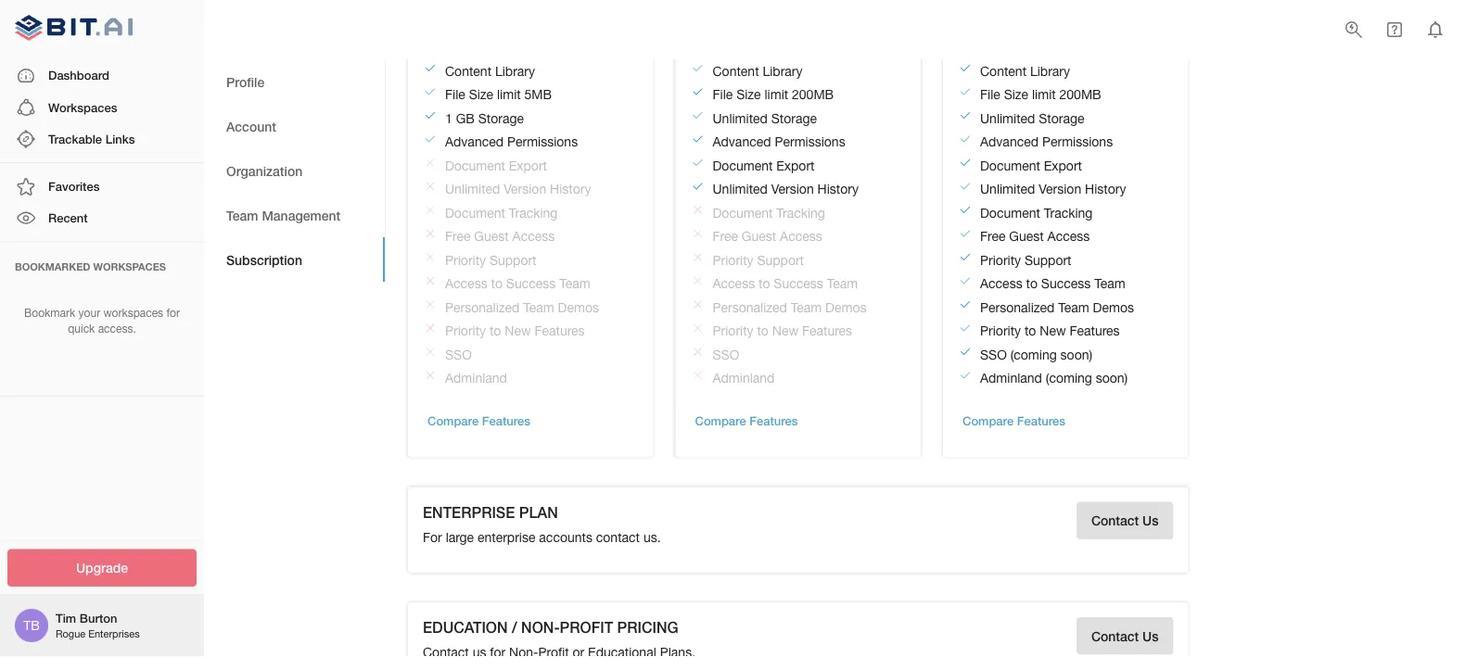 Task type: locate. For each thing, give the bounding box(es) containing it.
3 document tracking from the left
[[981, 206, 1093, 221]]

2 horizontal spatial document tracking
[[981, 206, 1093, 221]]

1 horizontal spatial advanced permissions
[[713, 135, 846, 150]]

3 personalized from the left
[[981, 300, 1055, 316]]

1 horizontal spatial version
[[772, 182, 814, 197]]

1 horizontal spatial personalized
[[713, 300, 788, 316]]

2 free from the left
[[713, 229, 738, 245]]

priority to new features for 1st "compare features" button from left
[[445, 324, 585, 339]]

2 horizontal spatial unlimited version history
[[981, 182, 1127, 197]]

3 storage from the left
[[1039, 111, 1085, 126]]

storage
[[479, 111, 524, 126], [772, 111, 817, 126], [1039, 111, 1085, 126]]

1 horizontal spatial compare features
[[695, 414, 798, 429]]

2 horizontal spatial sso
[[981, 348, 1007, 363]]

us for enterprise plan
[[1143, 514, 1159, 529]]

1 personalized from the left
[[445, 300, 520, 316]]

1 horizontal spatial file
[[713, 87, 733, 103]]

organization
[[226, 163, 303, 178]]

success for third "compare features" button from left
[[1042, 277, 1091, 292]]

0 horizontal spatial priority support
[[445, 253, 537, 268]]

2 horizontal spatial personalized team demos
[[981, 300, 1135, 316]]

2 horizontal spatial new
[[1040, 324, 1066, 339]]

2 guest from the left
[[742, 229, 777, 245]]

sso (coming soon)
[[981, 348, 1093, 363]]

1 vertical spatial contact us button
[[1077, 618, 1174, 656]]

2 horizontal spatial adminland
[[981, 371, 1043, 387]]

(coming down sso (coming soon)
[[1046, 371, 1093, 387]]

1 support from the left
[[490, 253, 537, 268]]

features
[[535, 324, 585, 339], [802, 324, 853, 339], [1070, 324, 1120, 339], [482, 414, 531, 429], [750, 414, 798, 429], [1018, 414, 1066, 429]]

1 storage from the left
[[479, 111, 524, 126]]

us
[[1143, 514, 1159, 529], [1143, 629, 1159, 645]]

1 horizontal spatial compare features button
[[691, 407, 803, 436]]

0 horizontal spatial demos
[[558, 300, 599, 316]]

1 horizontal spatial priority support
[[713, 253, 804, 268]]

1 adminland from the left
[[445, 371, 507, 387]]

1 horizontal spatial document tracking
[[713, 206, 826, 221]]

2 horizontal spatial history
[[1086, 182, 1127, 197]]

bookmarked workspaces
[[15, 261, 166, 273]]

burton
[[80, 612, 117, 626]]

advanced for 1st "compare features" button from left
[[445, 135, 504, 150]]

1 horizontal spatial free
[[713, 229, 738, 245]]

0 horizontal spatial compare
[[428, 414, 479, 429]]

1 horizontal spatial tracking
[[777, 206, 826, 221]]

2 sso from the left
[[713, 348, 740, 363]]

2 advanced from the left
[[713, 135, 771, 150]]

education / non-profit pricing
[[423, 620, 679, 637]]

1 contact us button from the top
[[1077, 503, 1174, 540]]

1 200mb from the left
[[792, 87, 834, 103]]

2 compare features from the left
[[695, 414, 798, 429]]

(coming for adminland
[[1046, 371, 1093, 387]]

0 horizontal spatial advanced permissions
[[445, 135, 578, 150]]

guest
[[474, 229, 509, 245], [742, 229, 777, 245], [1010, 229, 1044, 245]]

2 unlimited storage from the left
[[981, 111, 1085, 126]]

contact us button
[[1077, 503, 1174, 540], [1077, 618, 1174, 656]]

demos for 1st "compare features" button from left
[[558, 300, 599, 316]]

0 horizontal spatial content
[[445, 64, 492, 79]]

document
[[445, 158, 505, 174], [713, 158, 773, 174], [981, 158, 1041, 174], [445, 206, 505, 221], [713, 206, 773, 221], [981, 206, 1041, 221]]

(coming
[[1011, 348, 1057, 363], [1046, 371, 1093, 387]]

1 file size limit 200mb from the left
[[713, 87, 834, 103]]

0 horizontal spatial adminland
[[445, 371, 507, 387]]

upgrade button
[[7, 550, 197, 587]]

tab list
[[204, 59, 385, 282]]

3 priority to new features from the left
[[981, 324, 1120, 339]]

1 horizontal spatial size
[[737, 87, 761, 103]]

success for 1st "compare features" button from left
[[506, 277, 556, 292]]

1 contact us from the top
[[1092, 514, 1159, 529]]

1 horizontal spatial priority to new features
[[713, 324, 853, 339]]

2 free guest access from the left
[[713, 229, 823, 245]]

2 content library from the left
[[713, 64, 803, 79]]

0 horizontal spatial personalized
[[445, 300, 520, 316]]

access
[[513, 229, 555, 245], [780, 229, 823, 245], [1048, 229, 1090, 245], [445, 277, 488, 292], [713, 277, 755, 292], [981, 277, 1023, 292]]

200mb
[[792, 87, 834, 103], [1060, 87, 1102, 103]]

0 horizontal spatial soon)
[[1061, 348, 1093, 363]]

0 horizontal spatial library
[[495, 64, 535, 79]]

1 horizontal spatial access to success team
[[713, 277, 858, 292]]

1 vertical spatial (coming
[[1046, 371, 1093, 387]]

1 free from the left
[[445, 229, 471, 245]]

tracking
[[509, 206, 558, 221], [777, 206, 826, 221], [1044, 206, 1093, 221]]

1 limit from the left
[[497, 87, 521, 103]]

limit
[[497, 87, 521, 103], [765, 87, 789, 103], [1033, 87, 1056, 103]]

3 version from the left
[[1039, 182, 1082, 197]]

access to success team
[[445, 277, 591, 292], [713, 277, 858, 292], [981, 277, 1126, 292]]

0 horizontal spatial unlimited storage
[[713, 111, 817, 126]]

contact us
[[1092, 514, 1159, 529], [1092, 629, 1159, 645]]

2 horizontal spatial advanced
[[981, 135, 1039, 150]]

0 horizontal spatial limit
[[497, 87, 521, 103]]

0 vertical spatial contact us button
[[1077, 503, 1174, 540]]

2 limit from the left
[[765, 87, 789, 103]]

1 horizontal spatial content
[[713, 64, 759, 79]]

permissions
[[507, 135, 578, 150], [775, 135, 846, 150], [1043, 135, 1113, 150]]

compare features button
[[423, 407, 535, 436], [691, 407, 803, 436], [958, 407, 1071, 436]]

version
[[504, 182, 547, 197], [772, 182, 814, 197], [1039, 182, 1082, 197]]

advanced for third "compare features" button from left
[[981, 135, 1039, 150]]

1 horizontal spatial file size limit 200mb
[[981, 87, 1102, 103]]

contact
[[1092, 514, 1140, 529], [1092, 629, 1140, 645]]

for
[[166, 307, 180, 320]]

1 vertical spatial contact us
[[1092, 629, 1159, 645]]

0 horizontal spatial compare features button
[[423, 407, 535, 436]]

2 horizontal spatial tracking
[[1044, 206, 1093, 221]]

export for 1st "compare features" button from left
[[509, 158, 547, 174]]

2 horizontal spatial size
[[1004, 87, 1029, 103]]

0 horizontal spatial tracking
[[509, 206, 558, 221]]

demos for second "compare features" button from the left
[[826, 300, 867, 316]]

3 document export from the left
[[981, 158, 1083, 174]]

content
[[445, 64, 492, 79], [713, 64, 759, 79], [981, 64, 1027, 79]]

unlimited for third "compare features" button from left
[[981, 182, 1036, 197]]

upgrade
[[76, 561, 128, 576]]

2 horizontal spatial compare
[[963, 414, 1014, 429]]

/
[[512, 620, 517, 637]]

1 us from the top
[[1143, 514, 1159, 529]]

2 adminland from the left
[[713, 371, 775, 387]]

free guest access
[[445, 229, 555, 245], [713, 229, 823, 245], [981, 229, 1090, 245]]

demos
[[558, 300, 599, 316], [826, 300, 867, 316], [1093, 300, 1135, 316]]

0 horizontal spatial permissions
[[507, 135, 578, 150]]

unlimited version history
[[445, 182, 591, 197], [713, 182, 859, 197], [981, 182, 1127, 197]]

limit for third "compare features" button from left
[[1033, 87, 1056, 103]]

demos for third "compare features" button from left
[[1093, 300, 1135, 316]]

document export
[[445, 158, 547, 174], [713, 158, 815, 174], [981, 158, 1083, 174]]

document tracking for 1st "compare features" button from left
[[445, 206, 558, 221]]

your
[[78, 307, 100, 320]]

2 advanced permissions from the left
[[713, 135, 846, 150]]

size
[[469, 87, 494, 103], [737, 87, 761, 103], [1004, 87, 1029, 103]]

1 success from the left
[[506, 277, 556, 292]]

workspaces
[[48, 100, 117, 114]]

advanced permissions for 1st "compare features" button from left
[[445, 135, 578, 150]]

1 horizontal spatial limit
[[765, 87, 789, 103]]

rogue
[[56, 628, 86, 641]]

contact us button for enterprise plan
[[1077, 503, 1174, 540]]

2 new from the left
[[773, 324, 799, 339]]

0 horizontal spatial personalized team demos
[[445, 300, 599, 316]]

dashboard button
[[0, 60, 204, 92]]

0 horizontal spatial export
[[509, 158, 547, 174]]

2 library from the left
[[763, 64, 803, 79]]

2 tracking from the left
[[777, 206, 826, 221]]

1 horizontal spatial demos
[[826, 300, 867, 316]]

contact us for enterprise plan
[[1092, 514, 1159, 529]]

tab list containing profile
[[204, 59, 385, 282]]

0 vertical spatial contact
[[1092, 514, 1140, 529]]

content library
[[445, 64, 535, 79], [713, 64, 803, 79], [981, 64, 1071, 79]]

0 horizontal spatial access to success team
[[445, 277, 591, 292]]

3 adminland from the left
[[981, 371, 1043, 387]]

1 priority support from the left
[[445, 253, 537, 268]]

sso
[[445, 348, 472, 363], [713, 348, 740, 363], [981, 348, 1007, 363]]

2 200mb from the left
[[1060, 87, 1102, 103]]

1 horizontal spatial content library
[[713, 64, 803, 79]]

0 horizontal spatial unlimited version history
[[445, 182, 591, 197]]

unlimited
[[713, 111, 768, 126], [981, 111, 1036, 126], [445, 182, 500, 197], [713, 182, 768, 197], [981, 182, 1036, 197]]

recent button
[[0, 203, 204, 234]]

1 version from the left
[[504, 182, 547, 197]]

1 horizontal spatial unlimited version history
[[713, 182, 859, 197]]

0 vertical spatial contact us
[[1092, 514, 1159, 529]]

1 horizontal spatial sso
[[713, 348, 740, 363]]

compare features for 1st "compare features" button from left
[[428, 414, 531, 429]]

0 horizontal spatial document tracking
[[445, 206, 558, 221]]

2 horizontal spatial file
[[981, 87, 1001, 103]]

file
[[445, 87, 466, 103], [713, 87, 733, 103], [981, 87, 1001, 103]]

1 horizontal spatial 200mb
[[1060, 87, 1102, 103]]

1 horizontal spatial storage
[[772, 111, 817, 126]]

(coming up adminland (coming soon)
[[1011, 348, 1057, 363]]

3 free guest access from the left
[[981, 229, 1090, 245]]

0 horizontal spatial advanced
[[445, 135, 504, 150]]

3 success from the left
[[1042, 277, 1091, 292]]

1 horizontal spatial document export
[[713, 158, 815, 174]]

1 personalized team demos from the left
[[445, 300, 599, 316]]

3 personalized team demos from the left
[[981, 300, 1135, 316]]

0 horizontal spatial compare features
[[428, 414, 531, 429]]

profile link
[[204, 59, 385, 104]]

document tracking for second "compare features" button from the left
[[713, 206, 826, 221]]

2 success from the left
[[774, 277, 824, 292]]

2 personalized from the left
[[713, 300, 788, 316]]

3 limit from the left
[[1033, 87, 1056, 103]]

priority
[[445, 253, 486, 268], [713, 253, 754, 268], [981, 253, 1022, 268], [445, 324, 486, 339], [713, 324, 754, 339], [981, 324, 1022, 339]]

2 export from the left
[[777, 158, 815, 174]]

2 horizontal spatial access to success team
[[981, 277, 1126, 292]]

0 vertical spatial soon)
[[1061, 348, 1093, 363]]

team
[[226, 208, 258, 223], [560, 277, 591, 292], [827, 277, 858, 292], [1095, 277, 1126, 292], [523, 300, 555, 316], [791, 300, 822, 316], [1059, 300, 1090, 316]]

large
[[446, 530, 474, 545]]

1 horizontal spatial soon)
[[1096, 371, 1128, 387]]

priority to new features for third "compare features" button from left
[[981, 324, 1120, 339]]

2 horizontal spatial document export
[[981, 158, 1083, 174]]

account link
[[204, 104, 385, 148]]

priority to new features for second "compare features" button from the left
[[713, 324, 853, 339]]

free for 1st "compare features" button from left
[[445, 229, 471, 245]]

1 horizontal spatial permissions
[[775, 135, 846, 150]]

1 document tracking from the left
[[445, 206, 558, 221]]

1 sso from the left
[[445, 348, 472, 363]]

0 vertical spatial (coming
[[1011, 348, 1057, 363]]

2 contact us from the top
[[1092, 629, 1159, 645]]

content library for second "compare features" button from the left
[[713, 64, 803, 79]]

2 horizontal spatial priority to new features
[[981, 324, 1120, 339]]

0 horizontal spatial size
[[469, 87, 494, 103]]

3 advanced permissions from the left
[[981, 135, 1113, 150]]

sso for 1
[[445, 348, 472, 363]]

3 advanced from the left
[[981, 135, 1039, 150]]

2 horizontal spatial success
[[1042, 277, 1091, 292]]

export
[[509, 158, 547, 174], [777, 158, 815, 174], [1044, 158, 1083, 174]]

0 horizontal spatial free
[[445, 229, 471, 245]]

2 demos from the left
[[826, 300, 867, 316]]

adminland
[[445, 371, 507, 387], [713, 371, 775, 387], [981, 371, 1043, 387]]

1 vertical spatial soon)
[[1096, 371, 1128, 387]]

permissions for third "compare features" button from left
[[1043, 135, 1113, 150]]

0 horizontal spatial guest
[[474, 229, 509, 245]]

3 library from the left
[[1031, 64, 1071, 79]]

2 horizontal spatial free guest access
[[981, 229, 1090, 245]]

content for 1st "compare features" button from left
[[445, 64, 492, 79]]

1 contact from the top
[[1092, 514, 1140, 529]]

favorites button
[[0, 171, 204, 203]]

2 size from the left
[[737, 87, 761, 103]]

library for third "compare features" button from left
[[1031, 64, 1071, 79]]

3 permissions from the left
[[1043, 135, 1113, 150]]

3 content library from the left
[[981, 64, 1071, 79]]

new
[[505, 324, 531, 339], [773, 324, 799, 339], [1040, 324, 1066, 339]]

2 horizontal spatial personalized
[[981, 300, 1055, 316]]

2 horizontal spatial support
[[1025, 253, 1072, 268]]

sso for unlimited
[[713, 348, 740, 363]]

1 advanced from the left
[[445, 135, 504, 150]]

1 unlimited storage from the left
[[713, 111, 817, 126]]

subscription link
[[204, 238, 385, 282]]

permissions for 1st "compare features" button from left
[[507, 135, 578, 150]]

advanced permissions
[[445, 135, 578, 150], [713, 135, 846, 150], [981, 135, 1113, 150]]

1 vertical spatial us
[[1143, 629, 1159, 645]]

bookmarked
[[15, 261, 90, 273]]

2 unlimited version history from the left
[[713, 182, 859, 197]]

content for third "compare features" button from left
[[981, 64, 1027, 79]]

unlimited for second "compare features" button from the left
[[713, 182, 768, 197]]

profile
[[226, 74, 265, 89]]

recent
[[48, 211, 88, 225]]

priority to new features
[[445, 324, 585, 339], [713, 324, 853, 339], [981, 324, 1120, 339]]

1 vertical spatial contact
[[1092, 629, 1140, 645]]

0 horizontal spatial storage
[[479, 111, 524, 126]]

2 file size limit 200mb from the left
[[981, 87, 1102, 103]]

1 horizontal spatial success
[[774, 277, 824, 292]]

3 content from the left
[[981, 64, 1027, 79]]

trackable links
[[48, 132, 135, 146]]

file size limit 200mb for sso
[[713, 87, 834, 103]]

compare features for second "compare features" button from the left
[[695, 414, 798, 429]]

3 free from the left
[[981, 229, 1006, 245]]

0 horizontal spatial priority to new features
[[445, 324, 585, 339]]

1 horizontal spatial new
[[773, 324, 799, 339]]

1 demos from the left
[[558, 300, 599, 316]]

1 horizontal spatial compare
[[695, 414, 747, 429]]

unlimited storage
[[713, 111, 817, 126], [981, 111, 1085, 126]]

2 horizontal spatial advanced permissions
[[981, 135, 1113, 150]]

3 export from the left
[[1044, 158, 1083, 174]]

us.
[[644, 530, 661, 545]]

2 file from the left
[[713, 87, 733, 103]]

2 horizontal spatial export
[[1044, 158, 1083, 174]]

soon)
[[1061, 348, 1093, 363], [1096, 371, 1128, 387]]

1 horizontal spatial free guest access
[[713, 229, 823, 245]]

compare features for third "compare features" button from left
[[963, 414, 1066, 429]]

0 horizontal spatial content library
[[445, 64, 535, 79]]

0 horizontal spatial 200mb
[[792, 87, 834, 103]]

2 horizontal spatial compare features button
[[958, 407, 1071, 436]]

priority support
[[445, 253, 537, 268], [713, 253, 804, 268], [981, 253, 1072, 268]]

(coming for sso
[[1011, 348, 1057, 363]]

team inside tab list
[[226, 208, 258, 223]]

2 horizontal spatial permissions
[[1043, 135, 1113, 150]]

3 size from the left
[[1004, 87, 1029, 103]]

advanced
[[445, 135, 504, 150], [713, 135, 771, 150], [981, 135, 1039, 150]]

2 horizontal spatial content library
[[981, 64, 1071, 79]]

2 contact from the top
[[1092, 629, 1140, 645]]

2 horizontal spatial priority support
[[981, 253, 1072, 268]]

personalized team demos
[[445, 300, 599, 316], [713, 300, 867, 316], [981, 300, 1135, 316]]

1 horizontal spatial adminland
[[713, 371, 775, 387]]

0 horizontal spatial sso
[[445, 348, 472, 363]]

0 horizontal spatial free guest access
[[445, 229, 555, 245]]

library
[[495, 64, 535, 79], [763, 64, 803, 79], [1031, 64, 1071, 79]]

document tracking
[[445, 206, 558, 221], [713, 206, 826, 221], [981, 206, 1093, 221]]

compare features
[[428, 414, 531, 429], [695, 414, 798, 429], [963, 414, 1066, 429]]

export for second "compare features" button from the left
[[777, 158, 815, 174]]

1 horizontal spatial personalized team demos
[[713, 300, 867, 316]]

2 storage from the left
[[772, 111, 817, 126]]

2 horizontal spatial storage
[[1039, 111, 1085, 126]]

3 support from the left
[[1025, 253, 1072, 268]]

1 content from the left
[[445, 64, 492, 79]]

bookmark your workspaces for quick access.
[[24, 307, 180, 335]]

enterprise plan for large enterprise accounts contact us.
[[423, 504, 661, 545]]

team management link
[[204, 193, 385, 238]]

2 priority to new features from the left
[[713, 324, 853, 339]]

1 history from the left
[[550, 182, 591, 197]]

free
[[445, 229, 471, 245], [713, 229, 738, 245], [981, 229, 1006, 245]]

1 horizontal spatial support
[[757, 253, 804, 268]]

document export for 1st "compare features" button from left
[[445, 158, 547, 174]]

1 document export from the left
[[445, 158, 547, 174]]

1 compare features from the left
[[428, 414, 531, 429]]

history
[[550, 182, 591, 197], [818, 182, 859, 197], [1086, 182, 1127, 197]]

document export for second "compare features" button from the left
[[713, 158, 815, 174]]

links
[[105, 132, 135, 146]]

1 gb storage
[[445, 111, 524, 126]]

success
[[506, 277, 556, 292], [774, 277, 824, 292], [1042, 277, 1091, 292]]

soon) for sso (coming soon)
[[1061, 348, 1093, 363]]

2 horizontal spatial free
[[981, 229, 1006, 245]]

2 content from the left
[[713, 64, 759, 79]]



Task type: vqa. For each thing, say whether or not it's contained in the screenshot.
Remove Bookmark image
no



Task type: describe. For each thing, give the bounding box(es) containing it.
200mb for sso
[[792, 87, 834, 103]]

workspaces button
[[0, 92, 204, 123]]

contact for enterprise plan
[[1092, 514, 1140, 529]]

3 access to success team from the left
[[981, 277, 1126, 292]]

unlimited storage for sso (coming soon)
[[981, 111, 1085, 126]]

1
[[445, 111, 453, 126]]

gb
[[456, 111, 475, 126]]

tim burton rogue enterprises
[[56, 612, 140, 641]]

version for 1st "compare features" button from left
[[504, 182, 547, 197]]

unlimited storage for sso
[[713, 111, 817, 126]]

enterprise
[[423, 504, 515, 522]]

personalized for 1st "compare features" button from left
[[445, 300, 520, 316]]

storage for sso (coming soon)
[[1039, 111, 1085, 126]]

profit
[[560, 620, 613, 637]]

advanced permissions for second "compare features" button from the left
[[713, 135, 846, 150]]

personalized team demos for second "compare features" button from the left
[[713, 300, 867, 316]]

team management
[[226, 208, 341, 223]]

3 sso from the left
[[981, 348, 1007, 363]]

1 new from the left
[[505, 324, 531, 339]]

adminland (coming soon)
[[981, 371, 1128, 387]]

limit for 1st "compare features" button from left
[[497, 87, 521, 103]]

quick
[[68, 322, 95, 335]]

1 file from the left
[[445, 87, 466, 103]]

3 file from the left
[[981, 87, 1001, 103]]

management
[[262, 208, 341, 223]]

contact us button for education / non-profit pricing
[[1077, 618, 1174, 656]]

personalized team demos for third "compare features" button from left
[[981, 300, 1135, 316]]

pricing
[[617, 620, 679, 637]]

3 tracking from the left
[[1044, 206, 1093, 221]]

library for second "compare features" button from the left
[[763, 64, 803, 79]]

contact for education / non-profit pricing
[[1092, 629, 1140, 645]]

contact
[[596, 530, 640, 545]]

adminland for gb
[[445, 371, 507, 387]]

dashboard
[[48, 68, 109, 83]]

personalized for third "compare features" button from left
[[981, 300, 1055, 316]]

2 compare features button from the left
[[691, 407, 803, 436]]

unlimited for 1st "compare features" button from left
[[445, 182, 500, 197]]

adminland for storage
[[713, 371, 775, 387]]

permissions for second "compare features" button from the left
[[775, 135, 846, 150]]

version for third "compare features" button from left
[[1039, 182, 1082, 197]]

soon) for adminland (coming soon)
[[1096, 371, 1128, 387]]

2 support from the left
[[757, 253, 804, 268]]

2 priority support from the left
[[713, 253, 804, 268]]

2 compare from the left
[[695, 414, 747, 429]]

export for third "compare features" button from left
[[1044, 158, 1083, 174]]

5mb
[[525, 87, 552, 103]]

library for 1st "compare features" button from left
[[495, 64, 535, 79]]

subscription
[[226, 252, 302, 267]]

1 size from the left
[[469, 87, 494, 103]]

1 free guest access from the left
[[445, 229, 555, 245]]

1 tracking from the left
[[509, 206, 558, 221]]

free for third "compare features" button from left
[[981, 229, 1006, 245]]

workspaces
[[103, 307, 163, 320]]

advanced for second "compare features" button from the left
[[713, 135, 771, 150]]

content for second "compare features" button from the left
[[713, 64, 759, 79]]

non-
[[522, 620, 560, 637]]

3 guest from the left
[[1010, 229, 1044, 245]]

access.
[[98, 322, 136, 335]]

3 compare from the left
[[963, 414, 1014, 429]]

3 history from the left
[[1086, 182, 1127, 197]]

1 compare features button from the left
[[423, 407, 535, 436]]

content library for third "compare features" button from left
[[981, 64, 1071, 79]]

1 guest from the left
[[474, 229, 509, 245]]

200mb for sso (coming soon)
[[1060, 87, 1102, 103]]

file size limit 5mb
[[445, 87, 552, 103]]

1 compare from the left
[[428, 414, 479, 429]]

tb
[[23, 618, 40, 634]]

3 unlimited version history from the left
[[981, 182, 1127, 197]]

success for second "compare features" button from the left
[[774, 277, 824, 292]]

trackable
[[48, 132, 102, 146]]

tim
[[56, 612, 76, 626]]

personalized team demos for 1st "compare features" button from left
[[445, 300, 599, 316]]

accounts
[[539, 530, 593, 545]]

1 unlimited version history from the left
[[445, 182, 591, 197]]

file size limit 200mb for sso (coming soon)
[[981, 87, 1102, 103]]

enterprise
[[478, 530, 536, 545]]

2 access to success team from the left
[[713, 277, 858, 292]]

document export for third "compare features" button from left
[[981, 158, 1083, 174]]

limit for second "compare features" button from the left
[[765, 87, 789, 103]]

content library for 1st "compare features" button from left
[[445, 64, 535, 79]]

plan
[[519, 504, 558, 522]]

contact us for education / non-profit pricing
[[1092, 629, 1159, 645]]

personalized for second "compare features" button from the left
[[713, 300, 788, 316]]

advanced permissions for third "compare features" button from left
[[981, 135, 1113, 150]]

education
[[423, 620, 508, 637]]

for
[[423, 530, 442, 545]]

trackable links button
[[0, 123, 204, 155]]

workspaces
[[93, 261, 166, 273]]

bookmark
[[24, 307, 75, 320]]

1 access to success team from the left
[[445, 277, 591, 292]]

3 priority support from the left
[[981, 253, 1072, 268]]

account
[[226, 119, 276, 134]]

3 new from the left
[[1040, 324, 1066, 339]]

2 history from the left
[[818, 182, 859, 197]]

document tracking for third "compare features" button from left
[[981, 206, 1093, 221]]

storage for sso
[[772, 111, 817, 126]]

organization link
[[204, 148, 385, 193]]

enterprises
[[88, 628, 140, 641]]

free for second "compare features" button from the left
[[713, 229, 738, 245]]

3 compare features button from the left
[[958, 407, 1071, 436]]

version for second "compare features" button from the left
[[772, 182, 814, 197]]

favorites
[[48, 179, 100, 194]]

us for education / non-profit pricing
[[1143, 629, 1159, 645]]



